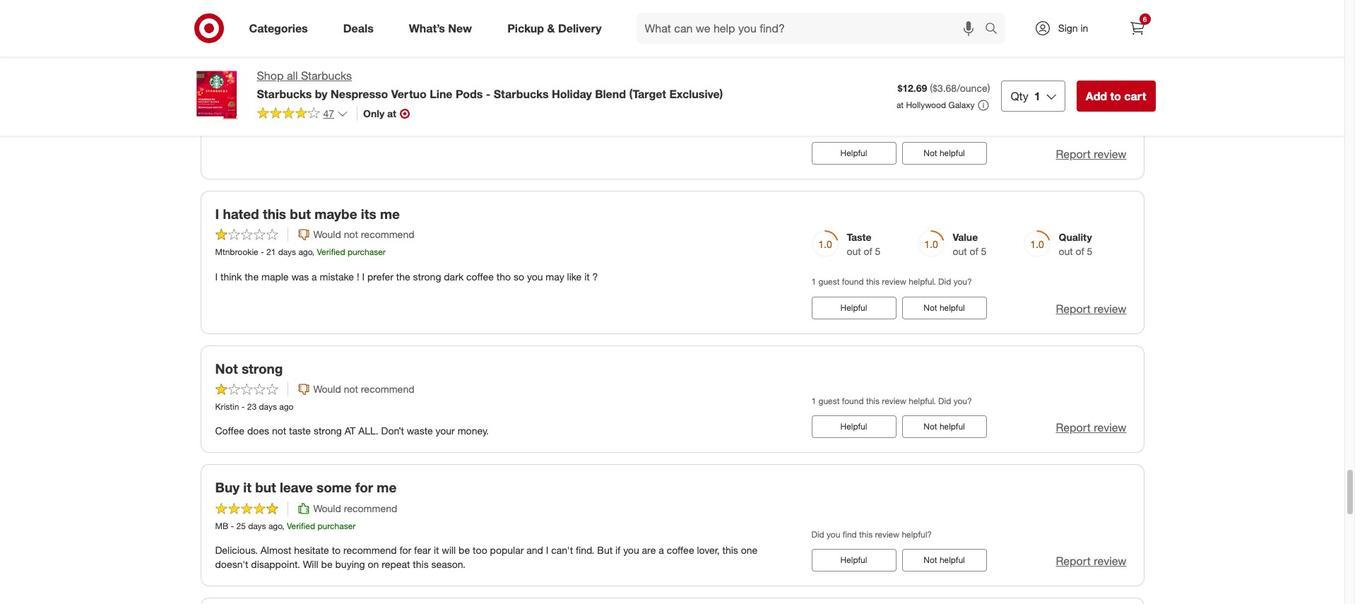 Task type: vqa. For each thing, say whether or not it's contained in the screenshot.
days associated with it
yes



Task type: locate. For each thing, give the bounding box(es) containing it.
but left maybe
[[290, 205, 311, 222]]

not helpful button for buy it but leave some for me
[[902, 549, 987, 572]]

purchaser for i hated this but maybe its me
[[348, 247, 386, 257]]

2 vertical spatial you
[[623, 544, 639, 556]]

not
[[344, 228, 358, 241], [344, 383, 358, 395], [272, 425, 286, 437]]

0 vertical spatial value out of 5
[[953, 77, 987, 103]]

loves
[[299, 116, 322, 128]]

would for buy it!
[[313, 74, 341, 86]]

What can we help you find? suggestions appear below search field
[[636, 13, 988, 44]]

1 vertical spatial value out of 5
[[953, 231, 987, 257]]

3 helpful button from the top
[[811, 416, 896, 438]]

1 vertical spatial 1 guest found this review helpful. did you?
[[811, 396, 972, 406]]

2 helpful. from the top
[[909, 396, 936, 406]]

me right some
[[377, 479, 397, 496]]

would up coffee does not taste strong at all. don't waste your money.
[[313, 383, 341, 395]]

it inside delicious. almost hesitate to recommend for fear it will be too popular and i can't find. but if you are a coffee lover, this one doesn't disappoint. will be buying on repeat this season.
[[434, 544, 439, 556]]

what's new link
[[397, 13, 490, 44]]

would down some
[[313, 502, 341, 514]]

coffee inside delicious. almost hesitate to recommend for fear it will be too popular and i can't find. but if you are a coffee lover, this one doesn't disappoint. will be buying on repeat this season.
[[667, 544, 694, 556]]

1 horizontal spatial you
[[623, 544, 639, 556]]

not helpful
[[924, 147, 965, 158], [924, 302, 965, 313], [924, 421, 965, 432], [924, 555, 965, 565]]

strong left at
[[314, 425, 342, 437]]

days right 23
[[259, 401, 277, 412]]

- left the 21
[[261, 247, 264, 257]]

1 would from the top
[[313, 74, 341, 86]]

1 vertical spatial it
[[243, 479, 251, 496]]

1 report review from the top
[[1056, 147, 1127, 161]]

1 horizontal spatial strong
[[314, 425, 342, 437]]

kristin
[[215, 401, 239, 412]]

1 quality out of 5 from the top
[[1059, 77, 1093, 103]]

2 horizontal spatial for
[[617, 116, 629, 128]]

, down i hated this but maybe its me
[[312, 247, 315, 257]]

purchaser up hesitate
[[318, 521, 356, 531]]

14
[[242, 92, 252, 103]]

report for not strong
[[1056, 421, 1091, 435]]

1 report from the top
[[1056, 147, 1091, 161]]

1 helpful button from the top
[[811, 142, 896, 164]]

1 found from the top
[[842, 277, 864, 287]]

not helpful button
[[902, 142, 987, 164], [902, 296, 987, 319], [902, 416, 987, 438], [902, 549, 987, 572]]

0 vertical spatial strong
[[413, 270, 441, 282]]

1 vertical spatial me
[[377, 479, 397, 496]]

- left 23
[[241, 401, 245, 412]]

0 horizontal spatial ,
[[282, 521, 284, 531]]

1 vertical spatial buy
[[215, 479, 240, 496]]

would not recommend down its
[[313, 228, 414, 241]]

taste inside taste out of 5
[[847, 231, 871, 243]]

- left 14
[[237, 92, 240, 103]]

for up repeat on the left of page
[[400, 544, 411, 556]]

, up 47 link
[[288, 92, 291, 103]]

2 vertical spatial coffee
[[667, 544, 694, 556]]

0 vertical spatial buy
[[215, 51, 240, 67]]

money.
[[458, 425, 489, 437]]

1 value out of 5 from the top
[[953, 77, 987, 103]]

you inside delicious. almost hesitate to recommend for fear it will be too popular and i can't find. but if you are a coffee lover, this one doesn't disappoint. will be buying on repeat this season.
[[623, 544, 639, 556]]

the right even
[[240, 116, 254, 128]]

did
[[938, 277, 951, 287], [938, 396, 951, 406], [811, 529, 824, 540]]

buy for buy it but leave some for me
[[215, 479, 240, 496]]

report
[[1056, 147, 1091, 161], [1056, 301, 1091, 315], [1056, 421, 1091, 435], [1056, 554, 1091, 568]]

coffee
[[432, 116, 459, 128], [466, 270, 494, 282], [667, 544, 694, 556]]

1 guest from the top
[[819, 277, 840, 287]]

be
[[459, 544, 470, 556], [321, 558, 333, 570]]

to right add
[[1110, 89, 1121, 103]]

purchaser for buy it!
[[324, 92, 362, 103]]

1 vertical spatial would not recommend
[[313, 383, 414, 395]]

buy up mb
[[215, 479, 240, 496]]

1 vertical spatial to
[[565, 116, 573, 128]]

1
[[1034, 89, 1041, 103], [811, 277, 816, 287], [811, 396, 816, 406]]

coffee does not taste strong at all. don't waste your money.
[[215, 425, 489, 437]]

23
[[247, 401, 257, 412]]

for right the up
[[617, 116, 629, 128]]

0 vertical spatial but
[[290, 205, 311, 222]]

2 would from the top
[[313, 228, 341, 241]]

4 report from the top
[[1056, 554, 1091, 568]]

, for it!
[[288, 92, 291, 103]]

0 vertical spatial coffee
[[432, 116, 459, 128]]

3 not helpful button from the top
[[902, 416, 987, 438]]

i right !
[[362, 270, 365, 282]]

pods
[[456, 87, 483, 101]]

ago for hated
[[298, 247, 312, 257]]

2 would not recommend from the top
[[313, 383, 414, 395]]

3 report review button from the top
[[1056, 420, 1127, 436]]

1 horizontal spatial a
[[659, 544, 664, 556]]

are
[[642, 544, 656, 556]]

would up by at the top of the page
[[313, 74, 341, 86]]

0 horizontal spatial coffee
[[432, 116, 459, 128]]

0 vertical spatial helpful.
[[909, 277, 936, 287]]

1 vertical spatial you?
[[954, 396, 972, 406]]

helpful for not strong
[[940, 421, 965, 432]]

not down maybe
[[344, 228, 358, 241]]

will
[[442, 544, 456, 556]]

me right its
[[380, 205, 400, 222]]

value out of 5
[[953, 77, 987, 103], [953, 231, 987, 257]]

1 vertical spatial for
[[355, 479, 373, 496]]

3 report review from the top
[[1056, 421, 1127, 435]]

2 vertical spatial to
[[332, 544, 341, 556]]

at right only
[[387, 107, 396, 119]]

to inside button
[[1110, 89, 1121, 103]]

0 vertical spatial guest
[[819, 277, 840, 287]]

1 vertical spatial 1
[[811, 277, 816, 287]]

0 vertical spatial 1
[[1034, 89, 1041, 103]]

0 vertical spatial verified
[[293, 92, 321, 103]]

would recommend
[[313, 74, 397, 86], [313, 502, 397, 514]]

2 vertical spatial purchaser
[[318, 521, 356, 531]]

0 vertical spatial found
[[842, 277, 864, 287]]

buy for buy it!
[[215, 51, 240, 67]]

recommend inside delicious. almost hesitate to recommend for fear it will be too popular and i can't find. but if you are a coffee lover, this one doesn't disappoint. will be buying on repeat this season.
[[343, 544, 397, 556]]

1 report review button from the top
[[1056, 146, 1127, 162]]

1 you? from the top
[[954, 277, 972, 287]]

1 vertical spatial did
[[938, 396, 951, 406]]

4 would from the top
[[313, 502, 341, 514]]

you
[[527, 270, 543, 282], [827, 529, 840, 540], [623, 544, 639, 556]]

4 not helpful button from the top
[[902, 549, 987, 572]]

2 quality from the top
[[1059, 231, 1092, 243]]

days right the 21
[[278, 247, 296, 257]]

1 for out of 5
[[811, 277, 816, 287]]

you right if
[[623, 544, 639, 556]]

- left 25
[[231, 521, 234, 531]]

ago down all on the top
[[274, 92, 288, 103]]

report review button for buy it!
[[1056, 146, 1127, 162]]

tho
[[497, 270, 511, 282]]

review
[[1094, 147, 1127, 161], [882, 277, 906, 287], [1094, 301, 1127, 315], [882, 396, 906, 406], [1094, 421, 1127, 435], [875, 529, 900, 540], [1094, 554, 1127, 568]]

1 vertical spatial quality out of 5
[[1059, 231, 1093, 257]]

hated
[[223, 205, 259, 222]]

would for i hated this but maybe its me
[[313, 228, 341, 241]]

verified up hesitate
[[287, 521, 315, 531]]

- for hated
[[261, 247, 264, 257]]

2 helpful from the top
[[841, 302, 867, 313]]

4 helpful from the top
[[940, 555, 965, 565]]

starbucks up by at the top of the page
[[301, 69, 352, 83]]

purchaser up !
[[348, 247, 386, 257]]

helpful button
[[811, 142, 896, 164], [811, 296, 896, 319], [811, 416, 896, 438], [811, 549, 896, 572]]

0 horizontal spatial for
[[355, 479, 373, 496]]

purchaser for buy it but leave some for me
[[318, 521, 356, 531]]

1 horizontal spatial coffee
[[466, 270, 494, 282]]

recommend up on
[[343, 544, 397, 556]]

the left the year
[[632, 116, 646, 128]]

verified up 47 link
[[293, 92, 321, 103]]

to up buying
[[332, 544, 341, 556]]

2 value out of 5 from the top
[[953, 231, 987, 257]]

1 helpful from the top
[[940, 147, 965, 158]]

0 horizontal spatial strong
[[242, 360, 283, 376]]

would recommend up nespresso
[[313, 74, 397, 86]]

!
[[357, 270, 359, 282]]

all.
[[358, 425, 378, 437]]

maple
[[261, 270, 289, 282]]

0 horizontal spatial but
[[255, 479, 276, 496]]

1 would recommend from the top
[[313, 74, 397, 86]]

sign
[[1058, 22, 1078, 34]]

0 vertical spatial 1 guest found this review helpful. did you?
[[811, 277, 972, 287]]

2 report from the top
[[1056, 301, 1091, 315]]

can't
[[551, 544, 573, 556]]

(
[[930, 82, 933, 94]]

0 vertical spatial would not recommend
[[313, 228, 414, 241]]

2 found from the top
[[842, 396, 864, 406]]

1 horizontal spatial be
[[459, 544, 470, 556]]

kristin - 23 days ago
[[215, 401, 294, 412]]

0 vertical spatial quality
[[1059, 77, 1092, 89]]

quality for buy it!
[[1059, 77, 1092, 89]]

deals
[[343, 21, 374, 35]]

1 vertical spatial not
[[344, 383, 358, 395]]

1 vertical spatial strong
[[242, 360, 283, 376]]

not helpful for not strong
[[924, 421, 965, 432]]

report review button for not strong
[[1056, 420, 1127, 436]]

3 helpful from the top
[[841, 421, 867, 432]]

1 vertical spatial quality
[[1059, 231, 1092, 243]]

1 vertical spatial value
[[953, 231, 978, 243]]

you? for would not recommend
[[954, 396, 972, 406]]

1 would not recommend from the top
[[313, 228, 414, 241]]

not for not strong
[[924, 421, 937, 432]]

1 not helpful from the top
[[924, 147, 965, 158]]

0 vertical spatial it
[[584, 270, 590, 282]]

1 vertical spatial coffee
[[466, 270, 494, 282]]

4 report review button from the top
[[1056, 553, 1127, 570]]

1 value from the top
[[953, 77, 978, 89]]

1 horizontal spatial taste
[[847, 231, 871, 243]]

this
[[325, 116, 340, 128], [263, 205, 286, 222], [866, 277, 880, 287], [866, 396, 880, 406], [859, 529, 873, 540], [722, 544, 738, 556], [413, 558, 429, 570]]

helpful button for buy it but leave some for me
[[811, 549, 896, 572]]

days for it
[[248, 521, 266, 531]]

cart
[[1124, 89, 1146, 103]]

-
[[486, 87, 491, 101], [237, 92, 240, 103], [261, 247, 264, 257], [241, 401, 245, 412], [231, 521, 234, 531]]

report review button
[[1056, 146, 1127, 162], [1056, 301, 1127, 317], [1056, 420, 1127, 436], [1056, 553, 1127, 570]]

add to cart
[[1086, 89, 1146, 103]]

0 horizontal spatial taste
[[289, 425, 311, 437]]

helpful for buy it but leave some for me
[[841, 555, 867, 565]]

0 vertical spatial not
[[344, 228, 358, 241]]

2 quality out of 5 from the top
[[1059, 231, 1093, 257]]

ago
[[274, 92, 288, 103], [298, 247, 312, 257], [279, 401, 294, 412], [268, 521, 282, 531]]

new
[[448, 21, 472, 35]]

1 quality from the top
[[1059, 77, 1092, 89]]

3 not helpful from the top
[[924, 421, 965, 432]]

2 helpful from the top
[[940, 302, 965, 313]]

1 vertical spatial be
[[321, 558, 333, 570]]

2 vertical spatial ,
[[282, 521, 284, 531]]

for inside delicious. almost hesitate to recommend for fear it will be too popular and i can't find. but if you are a coffee lover, this one doesn't disappoint. will be buying on repeat this season.
[[400, 544, 411, 556]]

you right so
[[527, 270, 543, 282]]

if
[[615, 544, 621, 556]]

it
[[584, 270, 590, 282], [243, 479, 251, 496], [434, 544, 439, 556]]

coffee left lover,
[[667, 544, 694, 556]]

1 vertical spatial found
[[842, 396, 864, 406]]

4 not helpful from the top
[[924, 555, 965, 565]]

a right was
[[312, 270, 317, 282]]

helpful
[[940, 147, 965, 158], [940, 302, 965, 313], [940, 421, 965, 432], [940, 555, 965, 565]]

buying
[[335, 558, 365, 570]]

guest for would not recommend
[[819, 396, 840, 406]]

only
[[363, 107, 384, 119]]

0 vertical spatial be
[[459, 544, 470, 556]]

1 vertical spatial guest
[[819, 396, 840, 406]]

$3.68
[[933, 82, 957, 94]]

0 vertical spatial did
[[938, 277, 951, 287]]

1 vertical spatial taste
[[289, 425, 311, 437]]

2 vertical spatial 1
[[811, 396, 816, 406]]

verified for it
[[287, 521, 315, 531]]

1 vertical spatial a
[[659, 544, 664, 556]]

4 helpful button from the top
[[811, 549, 896, 572]]

)
[[987, 82, 990, 94]]

not helpful button for not strong
[[902, 416, 987, 438]]

0 vertical spatial taste
[[847, 231, 871, 243]]

for right some
[[355, 479, 373, 496]]

4 report review from the top
[[1056, 554, 1127, 568]]

verified up mistake
[[317, 247, 345, 257]]

even the husband loves this pod! perfect cup of coffee everyday. buying more to stock up for the year
[[215, 116, 667, 128]]

guest for out of 5
[[819, 277, 840, 287]]

0 vertical spatial purchaser
[[324, 92, 362, 103]]

0 vertical spatial would recommend
[[313, 74, 397, 86]]

you left find at the bottom right of page
[[827, 529, 840, 540]]

qty 1
[[1011, 89, 1041, 103]]

3 report from the top
[[1056, 421, 1091, 435]]

did for would not recommend
[[938, 396, 951, 406]]

1 vertical spatial helpful.
[[909, 396, 936, 406]]

strong up kristin - 23 days ago
[[242, 360, 283, 376]]

2 buy from the top
[[215, 479, 240, 496]]

1 helpful. from the top
[[909, 277, 936, 287]]

2 helpful button from the top
[[811, 296, 896, 319]]

2 vertical spatial strong
[[314, 425, 342, 437]]

1 vertical spatial verified
[[317, 247, 345, 257]]

would recommend down some
[[313, 502, 397, 514]]

purchaser up 47 on the left of page
[[324, 92, 362, 103]]

4 helpful from the top
[[841, 555, 867, 565]]

not up at
[[344, 383, 358, 395]]

0 vertical spatial ,
[[288, 92, 291, 103]]

value for i hated this but maybe its me
[[953, 231, 978, 243]]

0 horizontal spatial you
[[527, 270, 543, 282]]

0 vertical spatial you?
[[954, 277, 972, 287]]

me for i hated this but maybe its me
[[380, 205, 400, 222]]

buy
[[215, 51, 240, 67], [215, 479, 240, 496]]

at
[[897, 100, 904, 110], [387, 107, 396, 119]]

2 value from the top
[[953, 231, 978, 243]]

1 vertical spatial ,
[[312, 247, 315, 257]]

2 horizontal spatial to
[[1110, 89, 1121, 103]]

it left will
[[434, 544, 439, 556]]

days
[[254, 92, 272, 103], [278, 247, 296, 257], [259, 401, 277, 412], [248, 521, 266, 531]]

ago right 23
[[279, 401, 294, 412]]

0 vertical spatial value
[[953, 77, 978, 89]]

5 inside taste out of 5
[[875, 245, 881, 257]]

0 horizontal spatial it
[[243, 479, 251, 496]]

ago up was
[[298, 247, 312, 257]]

helpful button for not strong
[[811, 416, 896, 438]]

1 horizontal spatial for
[[400, 544, 411, 556]]

1 horizontal spatial it
[[434, 544, 439, 556]]

on
[[368, 558, 379, 570]]

- right pods
[[486, 87, 491, 101]]

value for buy it!
[[953, 77, 978, 89]]

2 vertical spatial it
[[434, 544, 439, 556]]

at down $12.69
[[897, 100, 904, 110]]

not helpful button for buy it!
[[902, 142, 987, 164]]

2 horizontal spatial coffee
[[667, 544, 694, 556]]

it left ?
[[584, 270, 590, 282]]

2 horizontal spatial ,
[[312, 247, 315, 257]]

taste
[[847, 231, 871, 243], [289, 425, 311, 437]]

1 vertical spatial would recommend
[[313, 502, 397, 514]]

i right and
[[546, 544, 549, 556]]

2 guest from the top
[[819, 396, 840, 406]]

2 would recommend from the top
[[313, 502, 397, 514]]

quality for i hated this but maybe its me
[[1059, 231, 1092, 243]]

me
[[380, 205, 400, 222], [377, 479, 397, 496]]

helpful
[[841, 147, 867, 158], [841, 302, 867, 313], [841, 421, 867, 432], [841, 555, 867, 565]]

1 helpful from the top
[[841, 147, 867, 158]]

0 vertical spatial quality out of 5
[[1059, 77, 1093, 103]]

would down maybe
[[313, 228, 341, 241]]

0 vertical spatial you
[[527, 270, 543, 282]]

would for buy it but leave some for me
[[313, 502, 341, 514]]

coffee left tho
[[466, 270, 494, 282]]

2 vertical spatial verified
[[287, 521, 315, 531]]

categories
[[249, 21, 308, 35]]

to right more
[[565, 116, 573, 128]]

0 vertical spatial me
[[380, 205, 400, 222]]

helpful for buy it!
[[940, 147, 965, 158]]

strong left dark
[[413, 270, 441, 282]]

your
[[436, 425, 455, 437]]

1 horizontal spatial to
[[565, 116, 573, 128]]

coffee down the line
[[432, 116, 459, 128]]

1 1 guest found this review helpful. did you? from the top
[[811, 277, 972, 287]]

it up 25
[[243, 479, 251, 496]]

3 would from the top
[[313, 383, 341, 395]]

2 horizontal spatial it
[[584, 270, 590, 282]]

not right does
[[272, 425, 286, 437]]

value
[[953, 77, 978, 89], [953, 231, 978, 243]]

verified
[[293, 92, 321, 103], [317, 247, 345, 257], [287, 521, 315, 531]]

of
[[970, 91, 978, 103], [1076, 91, 1084, 103], [420, 116, 429, 128], [864, 245, 872, 257], [970, 245, 978, 257], [1076, 245, 1084, 257]]

1 vertical spatial you
[[827, 529, 840, 540]]

1 buy from the top
[[215, 51, 240, 67]]

1 vertical spatial purchaser
[[348, 247, 386, 257]]

2 you? from the top
[[954, 396, 972, 406]]

days right 25
[[248, 521, 266, 531]]

?
[[592, 270, 598, 282]]

3 helpful from the top
[[940, 421, 965, 432]]

2 vertical spatial did
[[811, 529, 824, 540]]

2 vertical spatial for
[[400, 544, 411, 556]]

for for fear
[[400, 544, 411, 556]]

would not recommend up all.
[[313, 383, 414, 395]]

0 vertical spatial a
[[312, 270, 317, 282]]

popular
[[490, 544, 524, 556]]

but
[[290, 205, 311, 222], [255, 479, 276, 496]]

2 1 guest found this review helpful. did you? from the top
[[811, 396, 972, 406]]

days right 14
[[254, 92, 272, 103]]

not helpful for buy it but leave some for me
[[924, 555, 965, 565]]

a right are
[[659, 544, 664, 556]]

galaxy
[[949, 100, 975, 110]]

1 not helpful button from the top
[[902, 142, 987, 164]]

pickup & delivery
[[507, 21, 602, 35]]

0 vertical spatial to
[[1110, 89, 1121, 103]]

helpful. for would not recommend
[[909, 396, 936, 406]]

year
[[649, 116, 667, 128]]

ago up almost on the bottom of the page
[[268, 521, 282, 531]]

but left leave
[[255, 479, 276, 496]]

, up almost on the bottom of the page
[[282, 521, 284, 531]]

1 horizontal spatial ,
[[288, 92, 291, 103]]

repeat
[[382, 558, 410, 570]]

quality out of 5 for buy it!
[[1059, 77, 1093, 103]]

buy left it!
[[215, 51, 240, 67]]

$12.69 ( $3.68 /ounce )
[[898, 82, 990, 94]]



Task type: describe. For each thing, give the bounding box(es) containing it.
sign in link
[[1022, 13, 1110, 44]]

vertuo
[[391, 87, 427, 101]]

verified for hated
[[317, 247, 345, 257]]

maybe
[[315, 205, 357, 222]]

would not recommend for i hated this but maybe its me
[[313, 228, 414, 241]]

taste out of 5
[[847, 231, 881, 257]]

ago for it
[[268, 521, 282, 531]]

a inside delicious. almost hesitate to recommend for fear it will be too popular and i can't find. but if you are a coffee lover, this one doesn't disappoint. will be buying on repeat this season.
[[659, 544, 664, 556]]

would not recommend for not strong
[[313, 383, 414, 395]]

1 horizontal spatial at
[[897, 100, 904, 110]]

buying
[[506, 116, 536, 128]]

would recommend for buy it but leave some for me
[[313, 502, 397, 514]]

for for me
[[355, 479, 373, 496]]

, for it
[[282, 521, 284, 531]]

mary - 14 days ago , verified purchaser
[[215, 92, 362, 103]]

doesn't
[[215, 558, 248, 570]]

delicious.
[[215, 544, 258, 556]]

6 link
[[1122, 13, 1153, 44]]

- inside shop all starbucks starbucks by nespresso vertuo line pods - starbucks holiday blend (target exclusive)
[[486, 87, 491, 101]]

did for out of 5
[[938, 277, 951, 287]]

mary
[[215, 92, 234, 103]]

stock
[[576, 116, 600, 128]]

days for hated
[[278, 247, 296, 257]]

shop all starbucks starbucks by nespresso vertuo line pods - starbucks holiday blend (target exclusive)
[[257, 69, 723, 101]]

qty
[[1011, 89, 1029, 103]]

report review button for buy it but leave some for me
[[1056, 553, 1127, 570]]

1 vertical spatial but
[[255, 479, 276, 496]]

25
[[236, 521, 246, 531]]

pickup
[[507, 21, 544, 35]]

report for buy it but leave some for me
[[1056, 554, 1091, 568]]

value out of 5 for i hated this but maybe its me
[[953, 231, 987, 257]]

, for hated
[[312, 247, 315, 257]]

2 not helpful button from the top
[[902, 296, 987, 319]]

add
[[1086, 89, 1107, 103]]

2 horizontal spatial you
[[827, 529, 840, 540]]

1 horizontal spatial but
[[290, 205, 311, 222]]

dark
[[444, 270, 464, 282]]

think
[[220, 270, 242, 282]]

its
[[361, 205, 376, 222]]

hesitate
[[294, 544, 329, 556]]

would recommend for buy it!
[[313, 74, 397, 86]]

find.
[[576, 544, 595, 556]]

2 vertical spatial not
[[272, 425, 286, 437]]

at hollywood galaxy
[[897, 100, 975, 110]]

would for not strong
[[313, 383, 341, 395]]

- for it
[[231, 521, 234, 531]]

it!
[[243, 51, 255, 67]]

0 horizontal spatial at
[[387, 107, 396, 119]]

6
[[1143, 15, 1147, 23]]

pod!
[[343, 116, 363, 128]]

almost
[[261, 544, 291, 556]]

exclusive)
[[669, 87, 723, 101]]

found for would not recommend
[[842, 396, 864, 406]]

did you find this review helpful?
[[811, 529, 932, 540]]

the right think
[[245, 270, 259, 282]]

1 for would not recommend
[[811, 396, 816, 406]]

21
[[266, 247, 276, 257]]

so
[[514, 270, 524, 282]]

shop
[[257, 69, 284, 83]]

deals link
[[331, 13, 391, 44]]

coffee
[[215, 425, 244, 437]]

starbucks down all on the top
[[257, 87, 312, 101]]

the right prefer
[[396, 270, 410, 282]]

$12.69
[[898, 82, 927, 94]]

lover,
[[697, 544, 720, 556]]

me for buy it but leave some for me
[[377, 479, 397, 496]]

0 vertical spatial for
[[617, 116, 629, 128]]

add to cart button
[[1077, 81, 1156, 112]]

to inside delicious. almost hesitate to recommend for fear it will be too popular and i can't find. but if you are a coffee lover, this one doesn't disappoint. will be buying on repeat this season.
[[332, 544, 341, 556]]

perfect
[[366, 116, 398, 128]]

helpful for buy it but leave some for me
[[940, 555, 965, 565]]

fear
[[414, 544, 431, 556]]

at
[[345, 425, 356, 437]]

like
[[567, 270, 582, 282]]

not for not strong
[[344, 383, 358, 395]]

i hated this but maybe its me
[[215, 205, 400, 222]]

i left think
[[215, 270, 218, 282]]

2 horizontal spatial strong
[[413, 270, 441, 282]]

one
[[741, 544, 758, 556]]

helpful button for buy it!
[[811, 142, 896, 164]]

image of starbucks by nespresso vertuo line pods - starbucks holiday blend (target exclusive) image
[[189, 68, 246, 124]]

mistake
[[320, 270, 354, 282]]

not for buy it but leave some for me
[[924, 555, 937, 565]]

search
[[978, 22, 1012, 36]]

does
[[247, 425, 269, 437]]

helpful. for out of 5
[[909, 277, 936, 287]]

helpful for not strong
[[841, 421, 867, 432]]

found for out of 5
[[842, 277, 864, 287]]

what's
[[409, 21, 445, 35]]

1 guest found this review helpful. did you? for would not recommend
[[811, 396, 972, 406]]

up
[[603, 116, 615, 128]]

verified for it!
[[293, 92, 321, 103]]

1 guest found this review helpful. did you? for out of 5
[[811, 277, 972, 287]]

47 link
[[257, 107, 348, 123]]

0 horizontal spatial be
[[321, 558, 333, 570]]

not for buy it!
[[924, 147, 937, 158]]

0 horizontal spatial a
[[312, 270, 317, 282]]

value out of 5 for buy it!
[[953, 77, 987, 103]]

blend
[[595, 87, 626, 101]]

report review for buy it!
[[1056, 147, 1127, 161]]

prefer
[[367, 270, 394, 282]]

i left hated
[[215, 205, 219, 222]]

quality out of 5 for i hated this but maybe its me
[[1059, 231, 1093, 257]]

categories link
[[237, 13, 326, 44]]

buy it but leave some for me
[[215, 479, 397, 496]]

i think the maple was a mistake ! i prefer the strong dark coffee tho so you may like it ?
[[215, 270, 598, 282]]

delivery
[[558, 21, 602, 35]]

helpful?
[[902, 529, 932, 540]]

what's new
[[409, 21, 472, 35]]

will
[[303, 558, 318, 570]]

ago for it!
[[274, 92, 288, 103]]

recommend down its
[[361, 228, 414, 241]]

2 not helpful from the top
[[924, 302, 965, 313]]

not helpful for buy it!
[[924, 147, 965, 158]]

not strong
[[215, 360, 283, 376]]

of inside taste out of 5
[[864, 245, 872, 257]]

mtnbrookie - 21 days ago , verified purchaser
[[215, 247, 386, 257]]

delicious. almost hesitate to recommend for fear it will be too popular and i can't find. but if you are a coffee lover, this one doesn't disappoint. will be buying on repeat this season.
[[215, 544, 758, 570]]

waste
[[407, 425, 433, 437]]

season.
[[431, 558, 465, 570]]

i inside delicious. almost hesitate to recommend for fear it will be too popular and i can't find. but if you are a coffee lover, this one doesn't disappoint. will be buying on repeat this season.
[[546, 544, 549, 556]]

report review for not strong
[[1056, 421, 1127, 435]]

recommend down some
[[344, 502, 397, 514]]

holiday
[[552, 87, 592, 101]]

(target
[[629, 87, 666, 101]]

mb
[[215, 521, 228, 531]]

pickup & delivery link
[[495, 13, 619, 44]]

2 report review from the top
[[1056, 301, 1127, 315]]

- for it!
[[237, 92, 240, 103]]

2 report review button from the top
[[1056, 301, 1127, 317]]

/ounce
[[957, 82, 987, 94]]

out inside taste out of 5
[[847, 245, 861, 257]]

not for i hated this but maybe its me
[[344, 228, 358, 241]]

cup
[[401, 116, 418, 128]]

you? for out of 5
[[954, 277, 972, 287]]

mb - 25 days ago , verified purchaser
[[215, 521, 356, 531]]

sign in
[[1058, 22, 1088, 34]]

husband
[[256, 116, 296, 128]]

starbucks up buying
[[494, 87, 549, 101]]

too
[[473, 544, 487, 556]]

report for buy it!
[[1056, 147, 1091, 161]]

disappoint.
[[251, 558, 300, 570]]

find
[[843, 529, 857, 540]]

some
[[317, 479, 352, 496]]

recommend up nespresso
[[344, 74, 397, 86]]

mtnbrookie
[[215, 247, 258, 257]]

report review for buy it but leave some for me
[[1056, 554, 1127, 568]]

days for it!
[[254, 92, 272, 103]]

recommend up don't
[[361, 383, 414, 395]]

helpful for buy it!
[[841, 147, 867, 158]]



